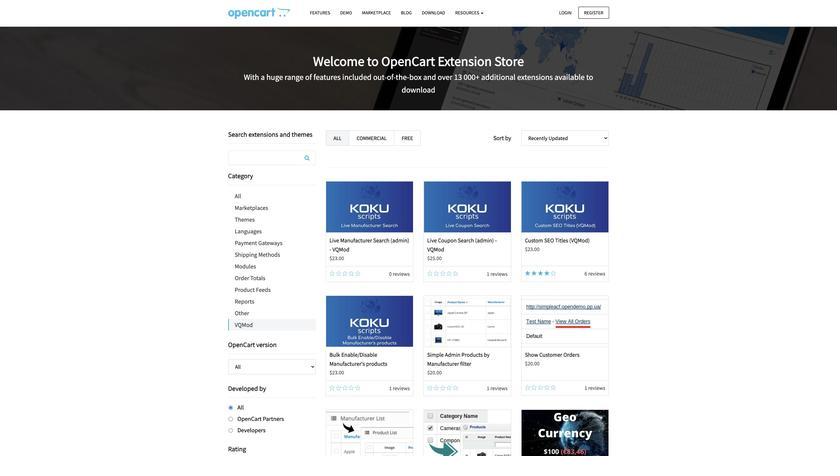 Task type: vqa. For each thing, say whether or not it's contained in the screenshot.
second Accura from the top of the --------------------------------------------------------------------------------------------------------- ACCURA Series of Templates ------------------------------------------ Accura Carbon V-1 Accura Coffee V-1 Accura Coral V-1 Accura Forest V-1 Accura Ocean V-1
no



Task type: describe. For each thing, give the bounding box(es) containing it.
category
[[228, 172, 253, 180]]

commercial link
[[349, 130, 395, 146]]

available
[[555, 72, 585, 82]]

show customer orders $20.00
[[525, 351, 580, 367]]

1 reviews for live coupon search (admin) - vqmod
[[487, 271, 508, 277]]

opencart - marketplace image
[[228, 7, 290, 19]]

free link
[[394, 130, 421, 146]]

languages link
[[228, 225, 316, 237]]

titles
[[556, 237, 569, 244]]

live coupon search (admin) - vqmod image
[[424, 182, 511, 232]]

themes
[[235, 216, 255, 223]]

2 star light image from the left
[[538, 271, 544, 276]]

opencart for opencart partners
[[238, 415, 262, 423]]

download
[[422, 10, 445, 16]]

0 horizontal spatial extensions
[[249, 130, 278, 138]]

marketplace link
[[357, 7, 396, 19]]

resources
[[455, 10, 481, 16]]

opencart for opencart version
[[228, 340, 255, 349]]

product feeds
[[235, 286, 271, 294]]

list manufacturer products [admin area] image
[[326, 410, 413, 456]]

shipping methods link
[[228, 249, 316, 260]]

download link
[[417, 7, 450, 19]]

additional
[[482, 72, 516, 82]]

coupon
[[438, 237, 457, 244]]

by inside simple admin products by manufacturer filter $20.00
[[484, 351, 490, 358]]

huge
[[267, 72, 283, 82]]

blog link
[[396, 7, 417, 19]]

features link
[[305, 7, 335, 19]]

shipping methods
[[235, 251, 280, 258]]

all for commercial
[[334, 135, 342, 141]]

partners
[[263, 415, 284, 423]]

geocurrency image
[[522, 410, 609, 456]]

1 star light image from the left
[[532, 271, 537, 276]]

- for live coupon search (admin) - vqmod
[[495, 237, 497, 244]]

demo
[[340, 10, 352, 16]]

box
[[410, 72, 422, 82]]

live for live coupon search (admin) - vqmod
[[428, 237, 437, 244]]

payment
[[235, 239, 257, 247]]

store
[[495, 53, 524, 69]]

extension
[[438, 53, 492, 69]]

order
[[235, 274, 249, 282]]

live manufacturer search (admin) - vqmod link
[[330, 237, 410, 253]]

customer
[[540, 351, 563, 358]]

live coupon search (admin) - vqmod link
[[428, 237, 497, 253]]

themes link
[[228, 214, 316, 225]]

bulk enable/disable manufacturer's products $23.00
[[330, 351, 388, 376]]

feeds
[[256, 286, 271, 294]]

developed
[[228, 384, 258, 393]]

register link
[[579, 7, 609, 19]]

features
[[310, 10, 330, 16]]

download
[[402, 85, 436, 95]]

reviews for live coupon search (admin) - vqmod
[[491, 271, 508, 277]]

reports
[[235, 298, 254, 305]]

extensions inside welcome to opencart extension store with a huge range of features included out-of-the-box and over 13 000+ additional extensions available to download
[[518, 72, 553, 82]]

000+
[[464, 72, 480, 82]]

login link
[[554, 7, 578, 19]]

all for marketplaces
[[235, 192, 241, 200]]

modules
[[235, 262, 256, 270]]

- for live manufacturer search (admin) - vqmod
[[330, 246, 331, 253]]

themes
[[292, 130, 313, 138]]

1 reviews for bulk enable/disable manufacturer's products
[[389, 385, 410, 391]]

vqmod for manufacturer
[[333, 246, 350, 253]]

welcome
[[313, 53, 365, 69]]

show
[[525, 351, 539, 358]]

totals
[[251, 274, 266, 282]]

show customer orders image
[[522, 296, 609, 347]]

live for live manufacturer search (admin) - vqmod
[[330, 237, 339, 244]]

out-
[[373, 72, 387, 82]]

$25.00
[[428, 255, 442, 262]]

with
[[244, 72, 259, 82]]

commercial
[[357, 135, 387, 141]]

gateways
[[258, 239, 283, 247]]

orders
[[564, 351, 580, 358]]

developers
[[238, 426, 266, 434]]

order totals link
[[228, 272, 316, 284]]

blog
[[401, 10, 412, 16]]

reviews for show customer orders
[[589, 384, 606, 391]]

simple admin products by manufacturer filter link
[[428, 351, 490, 367]]

2 vertical spatial all
[[238, 404, 244, 411]]

of
[[305, 72, 312, 82]]

welcome to opencart extension store with a huge range of features included out-of-the-box and over 13 000+ additional extensions available to download
[[244, 53, 594, 95]]

bulk enable/disable manufacturer's products link
[[330, 351, 388, 367]]

0 horizontal spatial search
[[228, 130, 247, 138]]

search image
[[305, 155, 310, 161]]

by for sort by
[[505, 134, 512, 142]]

search extensions and themes
[[228, 130, 313, 138]]

register
[[584, 10, 604, 16]]

live coupon search (admin) - vqmod $25.00
[[428, 237, 497, 262]]

enable/disable
[[342, 351, 377, 358]]

developed by
[[228, 384, 266, 393]]

payment gateways
[[235, 239, 283, 247]]

(vqmod)
[[570, 237, 590, 244]]

and inside welcome to opencart extension store with a huge range of features included out-of-the-box and over 13 000+ additional extensions available to download
[[423, 72, 436, 82]]

admin
[[445, 351, 461, 358]]

1 star light image from the left
[[525, 271, 531, 276]]

custom seo titles (vqmod) image
[[522, 182, 609, 232]]

free
[[402, 135, 413, 141]]

payment gateways link
[[228, 237, 316, 249]]

demo link
[[335, 7, 357, 19]]

search for live coupon search (admin) - vqmod
[[458, 237, 474, 244]]



Task type: locate. For each thing, give the bounding box(es) containing it.
bulk enable/disable manufacturer's products image
[[326, 296, 413, 347]]

marketplaces link
[[228, 202, 316, 214]]

$23.00 inside live manufacturer search (admin) - vqmod $23.00
[[330, 255, 344, 262]]

(admin) inside live coupon search (admin) - vqmod $25.00
[[476, 237, 494, 244]]

marketplaces
[[235, 204, 268, 212]]

0 vertical spatial to
[[367, 53, 379, 69]]

2 horizontal spatial search
[[458, 237, 474, 244]]

1 reviews for simple admin products by manufacturer filter
[[487, 385, 508, 391]]

live inside live manufacturer search (admin) - vqmod $23.00
[[330, 237, 339, 244]]

1 horizontal spatial and
[[423, 72, 436, 82]]

and left themes
[[280, 130, 291, 138]]

1 horizontal spatial (admin)
[[476, 237, 494, 244]]

1 vertical spatial $23.00
[[330, 255, 344, 262]]

1 vertical spatial to
[[587, 72, 594, 82]]

show customer orders link
[[525, 351, 580, 358]]

product feeds link
[[228, 284, 316, 296]]

1 horizontal spatial extensions
[[518, 72, 553, 82]]

star light image down custom
[[525, 271, 531, 276]]

0 horizontal spatial live
[[330, 237, 339, 244]]

2 vertical spatial by
[[260, 384, 266, 393]]

by for developed by
[[260, 384, 266, 393]]

1 for simple admin products by manufacturer filter
[[487, 385, 490, 391]]

1 vertical spatial extensions
[[249, 130, 278, 138]]

opencart version
[[228, 340, 277, 349]]

filter
[[461, 360, 472, 367]]

6
[[585, 270, 588, 277]]

marketplace
[[362, 10, 391, 16]]

6 reviews
[[585, 270, 606, 277]]

1 vertical spatial opencart
[[228, 340, 255, 349]]

search inside live manufacturer search (admin) - vqmod $23.00
[[373, 237, 390, 244]]

1 vertical spatial manufacturer
[[428, 360, 459, 367]]

by right products
[[484, 351, 490, 358]]

order totals
[[235, 274, 266, 282]]

to up the out- at left
[[367, 53, 379, 69]]

1 vertical spatial all link
[[228, 190, 316, 202]]

$23.00 for bulk
[[330, 369, 344, 376]]

search for live manufacturer search (admin) - vqmod
[[373, 237, 390, 244]]

0 vertical spatial all
[[334, 135, 342, 141]]

0 horizontal spatial (admin)
[[391, 237, 410, 244]]

login
[[560, 10, 572, 16]]

vqmod
[[333, 246, 350, 253], [428, 246, 445, 253], [235, 321, 253, 329]]

0 horizontal spatial vqmod
[[235, 321, 253, 329]]

0 vertical spatial manufacturer
[[340, 237, 372, 244]]

simple
[[428, 351, 444, 358]]

1 vertical spatial -
[[330, 246, 331, 253]]

13
[[454, 72, 462, 82]]

seo
[[545, 237, 554, 244]]

1
[[487, 271, 490, 277], [585, 384, 588, 391], [389, 385, 392, 391], [487, 385, 490, 391]]

languages
[[235, 227, 262, 235]]

reviews for custom seo titles (vqmod)
[[589, 270, 606, 277]]

sort
[[494, 134, 504, 142]]

0 horizontal spatial star light image
[[525, 271, 531, 276]]

all link for marketplaces
[[228, 190, 316, 202]]

1 horizontal spatial manufacturer
[[428, 360, 459, 367]]

product
[[235, 286, 255, 294]]

1 (admin) from the left
[[391, 237, 410, 244]]

$23.00 inside custom seo titles (vqmod) $23.00
[[525, 246, 540, 253]]

0 horizontal spatial manufacturer
[[340, 237, 372, 244]]

rating
[[228, 445, 246, 453]]

reviews for live manufacturer search (admin) - vqmod
[[393, 271, 410, 277]]

$23.00 for custom
[[525, 246, 540, 253]]

manufacturer inside live manufacturer search (admin) - vqmod $23.00
[[340, 237, 372, 244]]

(admin) for live coupon search (admin) - vqmod
[[476, 237, 494, 244]]

products
[[366, 360, 388, 367]]

shipping
[[235, 251, 257, 258]]

- inside live coupon search (admin) - vqmod $25.00
[[495, 237, 497, 244]]

None text field
[[229, 151, 316, 165]]

1 reviews
[[487, 271, 508, 277], [585, 384, 606, 391], [389, 385, 410, 391], [487, 385, 508, 391]]

vqmod inside live manufacturer search (admin) - vqmod $23.00
[[333, 246, 350, 253]]

0 reviews
[[389, 271, 410, 277]]

and
[[423, 72, 436, 82], [280, 130, 291, 138]]

to right available
[[587, 72, 594, 82]]

(admin) for live manufacturer search (admin) - vqmod
[[391, 237, 410, 244]]

1 reviews for show customer orders
[[585, 384, 606, 391]]

star light image down custom seo titles (vqmod) $23.00
[[545, 271, 550, 276]]

0 horizontal spatial star light image
[[532, 271, 537, 276]]

vqmod inside live coupon search (admin) - vqmod $25.00
[[428, 246, 445, 253]]

vqmod for coupon
[[428, 246, 445, 253]]

custom
[[525, 237, 544, 244]]

of-
[[387, 72, 396, 82]]

0 horizontal spatial to
[[367, 53, 379, 69]]

simple admin products by manufacturer filter image
[[424, 296, 511, 347]]

search inside live coupon search (admin) - vqmod $25.00
[[458, 237, 474, 244]]

2 vertical spatial $23.00
[[330, 369, 344, 376]]

by right developed at the left of page
[[260, 384, 266, 393]]

1 horizontal spatial star light image
[[545, 271, 550, 276]]

0 vertical spatial and
[[423, 72, 436, 82]]

and right box
[[423, 72, 436, 82]]

manufacturer's
[[330, 360, 365, 367]]

star light image down custom seo titles (vqmod) $23.00
[[538, 271, 544, 276]]

0 vertical spatial extensions
[[518, 72, 553, 82]]

0
[[389, 271, 392, 277]]

1 horizontal spatial $20.00
[[525, 360, 540, 367]]

1 vertical spatial and
[[280, 130, 291, 138]]

1 for bulk enable/disable manufacturer's products
[[389, 385, 392, 391]]

live inside live coupon search (admin) - vqmod $25.00
[[428, 237, 437, 244]]

1 horizontal spatial live
[[428, 237, 437, 244]]

features
[[314, 72, 341, 82]]

2 horizontal spatial vqmod
[[428, 246, 445, 253]]

1 horizontal spatial -
[[495, 237, 497, 244]]

other
[[235, 309, 249, 317]]

$20.00 inside show customer orders $20.00
[[525, 360, 540, 367]]

1 horizontal spatial vqmod
[[333, 246, 350, 253]]

over
[[438, 72, 453, 82]]

$23.00 inside bulk enable/disable manufacturer's products $23.00
[[330, 369, 344, 376]]

opencart inside welcome to opencart extension store with a huge range of features included out-of-the-box and over 13 000+ additional extensions available to download
[[382, 53, 435, 69]]

star light image
[[525, 271, 531, 276], [538, 271, 544, 276]]

(admin) inside live manufacturer search (admin) - vqmod $23.00
[[391, 237, 410, 244]]

0 vertical spatial $20.00
[[525, 360, 540, 367]]

live manufacturer search (admin) - vqmod image
[[326, 182, 413, 232]]

vqmod link
[[229, 319, 316, 331]]

manufacturer inside simple admin products by manufacturer filter $20.00
[[428, 360, 459, 367]]

range
[[285, 72, 304, 82]]

2 vertical spatial opencart
[[238, 415, 262, 423]]

0 horizontal spatial $20.00
[[428, 369, 442, 376]]

list category products [admin area] image
[[424, 410, 511, 456]]

- inside live manufacturer search (admin) - vqmod $23.00
[[330, 246, 331, 253]]

$20.00 down simple
[[428, 369, 442, 376]]

all link for commercial
[[326, 130, 350, 146]]

custom seo titles (vqmod) link
[[525, 237, 590, 244]]

by right sort
[[505, 134, 512, 142]]

included
[[342, 72, 372, 82]]

the-
[[396, 72, 410, 82]]

0 horizontal spatial -
[[330, 246, 331, 253]]

$23.00
[[525, 246, 540, 253], [330, 255, 344, 262], [330, 369, 344, 376]]

reports link
[[228, 296, 316, 307]]

1 live from the left
[[330, 237, 339, 244]]

$20.00
[[525, 360, 540, 367], [428, 369, 442, 376]]

$20.00 down show
[[525, 360, 540, 367]]

opencart up developers
[[238, 415, 262, 423]]

0 vertical spatial $23.00
[[525, 246, 540, 253]]

0 vertical spatial opencart
[[382, 53, 435, 69]]

a
[[261, 72, 265, 82]]

0 horizontal spatial all link
[[228, 190, 316, 202]]

1 for show customer orders
[[585, 384, 588, 391]]

opencart
[[382, 53, 435, 69], [228, 340, 255, 349], [238, 415, 262, 423]]

1 vertical spatial all
[[235, 192, 241, 200]]

star light o image
[[336, 271, 341, 276], [343, 271, 348, 276], [355, 271, 361, 276], [428, 271, 433, 276], [440, 271, 446, 276], [447, 271, 452, 276], [453, 271, 459, 276], [525, 385, 531, 390], [532, 385, 537, 390], [330, 385, 335, 390], [343, 385, 348, 390], [428, 385, 433, 390], [447, 385, 452, 390], [453, 385, 459, 390]]

0 vertical spatial -
[[495, 237, 497, 244]]

live
[[330, 237, 339, 244], [428, 237, 437, 244]]

products
[[462, 351, 483, 358]]

simple admin products by manufacturer filter $20.00
[[428, 351, 490, 376]]

custom seo titles (vqmod) $23.00
[[525, 237, 590, 253]]

(admin)
[[391, 237, 410, 244], [476, 237, 494, 244]]

1 vertical spatial by
[[484, 351, 490, 358]]

1 vertical spatial $20.00
[[428, 369, 442, 376]]

$20.00 inside simple admin products by manufacturer filter $20.00
[[428, 369, 442, 376]]

1 horizontal spatial by
[[484, 351, 490, 358]]

1 horizontal spatial star light image
[[538, 271, 544, 276]]

sort by
[[494, 134, 512, 142]]

1 for live coupon search (admin) - vqmod
[[487, 271, 490, 277]]

star light image down custom
[[532, 271, 537, 276]]

version
[[256, 340, 277, 349]]

2 live from the left
[[428, 237, 437, 244]]

opencart up 'the-'
[[382, 53, 435, 69]]

0 vertical spatial all link
[[326, 130, 350, 146]]

modules link
[[228, 260, 316, 272]]

search
[[228, 130, 247, 138], [373, 237, 390, 244], [458, 237, 474, 244]]

reviews for bulk enable/disable manufacturer's products
[[393, 385, 410, 391]]

2 (admin) from the left
[[476, 237, 494, 244]]

reviews
[[589, 270, 606, 277], [393, 271, 410, 277], [491, 271, 508, 277], [589, 384, 606, 391], [393, 385, 410, 391], [491, 385, 508, 391]]

bulk
[[330, 351, 340, 358]]

None radio
[[229, 406, 233, 410]]

2 horizontal spatial by
[[505, 134, 512, 142]]

2 star light image from the left
[[545, 271, 550, 276]]

0 vertical spatial by
[[505, 134, 512, 142]]

None radio
[[229, 417, 233, 421], [229, 428, 233, 433], [229, 417, 233, 421], [229, 428, 233, 433]]

0 horizontal spatial by
[[260, 384, 266, 393]]

1 horizontal spatial search
[[373, 237, 390, 244]]

star light o image
[[551, 271, 556, 276], [330, 271, 335, 276], [349, 271, 354, 276], [434, 271, 439, 276], [538, 385, 544, 390], [545, 385, 550, 390], [551, 385, 556, 390], [336, 385, 341, 390], [349, 385, 354, 390], [355, 385, 361, 390], [434, 385, 439, 390], [440, 385, 446, 390]]

reviews for simple admin products by manufacturer filter
[[491, 385, 508, 391]]

1 horizontal spatial all link
[[326, 130, 350, 146]]

resources link
[[450, 7, 489, 19]]

0 horizontal spatial and
[[280, 130, 291, 138]]

star light image
[[532, 271, 537, 276], [545, 271, 550, 276]]

opencart left version
[[228, 340, 255, 349]]

1 horizontal spatial to
[[587, 72, 594, 82]]



